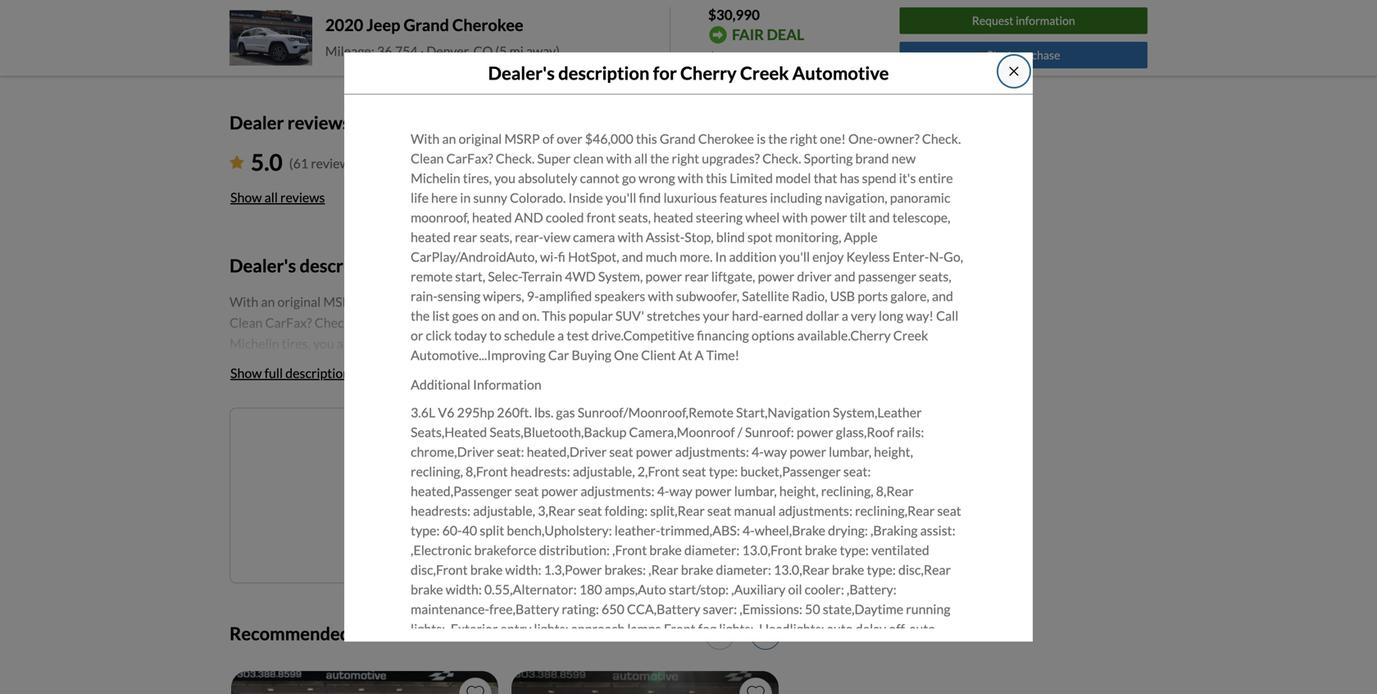 Task type: vqa. For each thing, say whether or not it's contained in the screenshot.
the left 4.7L
no



Task type: describe. For each thing, give the bounding box(es) containing it.
very
[[851, 308, 876, 324]]

more.
[[680, 249, 713, 265]]

0 horizontal spatial of
[[458, 436, 470, 452]]

,braking
[[871, 523, 918, 539]]

grand inside 2020 jeep grand cherokee mileage: 36,754 · denver, co (5 mi away)
[[404, 15, 449, 35]]

view
[[544, 229, 571, 245]]

2020 jeep grand cherokee image
[[230, 10, 312, 66]]

(61
[[289, 156, 308, 172]]

0 vertical spatial you'll
[[606, 190, 637, 206]]

to inside the with an original msrp of over $46,000 this grand cherokee is the right one!  one-owner?  check. clean carfax?  check.  super clean with all the right upgrades?  check.  sporting brand new michelin tires, you absolutely cannot go wrong with this limited model that has spend it's entire life here in sunny colorado.  inside you'll find luxurious features including navigation, panoramic moonroof, heated and cooled front seats, heated steering wheel with power tilt and telescope, heated rear seats, rear-view camera with assist-stop, blind spot monitoring, apple carplay/androidauto, wi-fi hotspot, and much more.  in addition you'll enjoy keyless enter-n-go, remote start, selec-terrain 4wd system, power rear liftgate, power driver and passenger seats, rain-sensing wipers, 9-amplified speakers with subwoofer, satellite radio, usb ports galore, and the list goes on and on.  this popular suv' stretches your hard-earned dollar a very long way!  call or click today to schedule a test drive.competitive financing options available.cherry creek automotive...improving car buying one client at a time!
[[489, 328, 502, 344]]

rearview,child
[[411, 680, 494, 694]]

power up '3,rear'
[[541, 483, 578, 499]]

3.6l
[[411, 405, 436, 421]]

0 horizontal spatial way
[[669, 483, 693, 499]]

show for dealer
[[230, 189, 262, 205]]

power up split,rear
[[695, 483, 732, 499]]

spot inside 3.6l v6 295hp 260ft. lbs. gas sunroof/moonroof,remote start,navigation system,leather seats,heated seats,bluetooth,backup camera,moonroof / sunroof: power glass,roof rails: chrome,driver seat: heated,driver seat power adjustments: 4-way power lumbar, height, reclining, 8,front headrests: adjustable, 2,front seat type: bucket,passenger seat: heated,passenger seat power adjustments: 4-way power lumbar, height, reclining, 8,rear headrests: adjustable, 3,rear seat folding: split,rear seat manual adjustments: reclining,rear seat type: 60-40 split bench,upholstery: leather-trimmed,abs: 4-wheel,brake drying: ,braking assist: ,electronic brakeforce distribution: ,front brake diameter: 13.0,front brake type: ventilated disc,front brake width: 1.3,power brakes: ,rear brake diameter: 13.0,rear brake type: disc,rear brake width: 0.55,alternator: 180 amps,auto start/stop: ,auxiliary oil cooler: ,battery: maintenance-free,battery rating: 650 cca,battery saver: ,emissions: 50 state,daytime running lights: ,exterior entry lights: approach lamps,front fog lights: ,headlights: auto delay off, auto on/off, halogen, quad headlights, wiper activated,taillights: led,active head restraints: dual front,automatic emergency braking: rear,blind spot safety: sensor/alert,camera system: rearview,child safety door locks: ,child seat anchors: latch system,cross
[[679, 661, 704, 677]]

buying
[[572, 347, 612, 363]]

0 horizontal spatial the
[[411, 308, 430, 324]]

heated,driver
[[527, 444, 607, 460]]

,battery:
[[847, 582, 897, 598]]

sensing
[[438, 288, 481, 304]]

0 horizontal spatial new
[[472, 436, 497, 452]]

and right policy
[[583, 536, 599, 548]]

cherokee inside 2020 jeep grand cherokee mileage: 36,754 · denver, co (5 mi away)
[[452, 15, 524, 35]]

0 horizontal spatial width:
[[446, 582, 482, 598]]

1.3,power
[[544, 562, 602, 578]]

seat right 2,front
[[682, 464, 706, 480]]

1 vertical spatial height,
[[780, 483, 819, 499]]

and up call
[[932, 288, 954, 304]]

passenger
[[858, 269, 917, 285]]

3.6l v6 295hp 260ft. lbs. gas sunroof/moonroof,remote start,navigation system,leather seats,heated seats,bluetooth,backup camera,moonroof / sunroof: power glass,roof rails: chrome,driver seat: heated,driver seat power adjustments: 4-way power lumbar, height, reclining, 8,front headrests: adjustable, 2,front seat type: bucket,passenger seat: heated,passenger seat power adjustments: 4-way power lumbar, height, reclining, 8,rear headrests: adjustable, 3,rear seat folding: split,rear seat manual adjustments: reclining,rear seat type: 60-40 split bench,upholstery: leather-trimmed,abs: 4-wheel,brake drying: ,braking assist: ,electronic brakeforce distribution: ,front brake diameter: 13.0,front brake type: ventilated disc,front brake width: 1.3,power brakes: ,rear brake diameter: 13.0,rear brake type: disc,rear brake width: 0.55,alternator: 180 amps,auto start/stop: ,auxiliary oil cooler: ,battery: maintenance-free,battery rating: 650 cca,battery saver: ,emissions: 50 state,daytime running lights: ,exterior entry lights: approach lamps,front fog lights: ,headlights: auto delay off, auto on/off, halogen, quad headlights, wiper activated,taillights: led,active head restraints: dual front,automatic emergency braking: rear,blind spot safety: sensor/alert,camera system: rearview,child safety door locks: ,child seat anchors: latch system,cross 
[[411, 405, 964, 694]]

suv'
[[616, 308, 644, 324]]

close modal dealer's description for cherry creek automotive image
[[1008, 65, 1021, 78]]

test
[[567, 328, 589, 344]]

me for email
[[609, 491, 627, 507]]

notify
[[397, 436, 434, 452]]

Email address email field
[[375, 482, 554, 516]]

wheel,brake
[[755, 523, 826, 539]]

for
[[653, 62, 677, 84]]

led,active
[[744, 641, 807, 657]]

privacy
[[521, 536, 553, 548]]

and up usb
[[834, 269, 856, 285]]

lbs.
[[534, 405, 554, 421]]

0 horizontal spatial adjustments:
[[581, 483, 655, 499]]

information
[[1016, 14, 1075, 28]]

v6
[[438, 405, 455, 421]]

this right from at the left bottom
[[396, 623, 426, 644]]

remote
[[411, 269, 453, 285]]

approach
[[571, 621, 625, 637]]

oil
[[788, 582, 802, 598]]

sunroof:
[[745, 424, 794, 440]]

dealer's for dealer's description for cherry creek automotive
[[488, 62, 555, 84]]

0 vertical spatial adjustable,
[[573, 464, 635, 480]]

with up luxurious
[[678, 170, 704, 186]]

in
[[460, 190, 471, 206]]

mileage:
[[325, 43, 375, 59]]

$30,990
[[708, 6, 760, 23]]

and down wipers,
[[498, 308, 520, 324]]

seat up "trimmed,abs:"
[[707, 503, 732, 519]]

activated,taillights:
[[632, 641, 741, 657]]

reclining,rear
[[855, 503, 935, 519]]

monitoring,
[[775, 229, 842, 245]]

upgrades?
[[702, 151, 760, 167]]

brake up 13.0,rear
[[805, 542, 837, 558]]

1 vertical spatial you'll
[[779, 249, 810, 265]]

2,front
[[638, 464, 680, 480]]

spot inside the with an original msrp of over $46,000 this grand cherokee is the right one!  one-owner?  check. clean carfax?  check.  super clean with all the right upgrades?  check.  sporting brand new michelin tires, you absolutely cannot go wrong with this limited model that has spend it's entire life here in sunny colorado.  inside you'll find luxurious features including navigation, panoramic moonroof, heated and cooled front seats, heated steering wheel with power tilt and telescope, heated rear seats, rear-view camera with assist-stop, blind spot monitoring, apple carplay/androidauto, wi-fi hotspot, and much more.  in addition you'll enjoy keyless enter-n-go, remote start, selec-terrain 4wd system, power rear liftgate, power driver and passenger seats, rain-sensing wipers, 9-amplified speakers with subwoofer, satellite radio, usb ports galore, and the list goes on and on.  this popular suv' stretches your hard-earned dollar a very long way!  call or click today to schedule a test drive.competitive financing options available.cherry creek automotive...improving car buying one client at a time!
[[748, 229, 773, 245]]

with down 'including'
[[782, 210, 808, 226]]

1 horizontal spatial check.
[[763, 151, 802, 167]]

rain-
[[411, 288, 438, 304]]

car
[[548, 347, 569, 363]]

.
[[656, 536, 658, 548]]

panoramic
[[890, 190, 951, 206]]

1 auto from the left
[[827, 621, 853, 637]]

headlights,
[[532, 641, 594, 657]]

liftgate,
[[712, 269, 755, 285]]

inside
[[569, 190, 603, 206]]

seat right '3,rear'
[[578, 503, 602, 519]]

0 horizontal spatial heated
[[411, 229, 451, 245]]

terrain
[[522, 269, 562, 285]]

seat up email me
[[609, 444, 634, 460]]

description for dealer's description
[[300, 255, 391, 276]]

2 vertical spatial of
[[629, 536, 638, 548]]

,rear
[[649, 562, 679, 578]]

a
[[695, 347, 704, 363]]

automotive...improving
[[411, 347, 546, 363]]

0 vertical spatial seats,
[[618, 210, 651, 226]]

privacy policy link
[[521, 536, 581, 548]]

2 vertical spatial 4-
[[743, 523, 755, 539]]

wheel
[[746, 210, 780, 226]]

0 vertical spatial width:
[[505, 562, 542, 578]]

bench,upholstery:
[[507, 523, 612, 539]]

brake up the ,rear
[[650, 542, 682, 558]]

1 vertical spatial to
[[493, 536, 502, 548]]

disc,front
[[411, 562, 468, 578]]

seats,heated
[[411, 424, 487, 440]]

website
[[366, 9, 411, 25]]

you inside the with an original msrp of over $46,000 this grand cherokee is the right one!  one-owner?  check. clean carfax?  check.  super clean with all the right upgrades?  check.  sporting brand new michelin tires, you absolutely cannot go wrong with this limited model that has spend it's entire life here in sunny colorado.  inside you'll find luxurious features including navigation, panoramic moonroof, heated and cooled front seats, heated steering wheel with power tilt and telescope, heated rear seats, rear-view camera with assist-stop, blind spot monitoring, apple carplay/androidauto, wi-fi hotspot, and much more.  in addition you'll enjoy keyless enter-n-go, remote start, selec-terrain 4wd system, power rear liftgate, power driver and passenger seats, rain-sensing wipers, 9-amplified speakers with subwoofer, satellite radio, usb ports galore, and the list goes on and on.  this popular suv' stretches your hard-earned dollar a very long way!  call or click today to schedule a test drive.competitive financing options available.cherry creek automotive...improving car buying one client at a time!
[[494, 170, 516, 186]]

cherokee inside the with an original msrp of over $46,000 this grand cherokee is the right one!  one-owner?  check. clean carfax?  check.  super clean with all the right upgrades?  check.  sporting brand new michelin tires, you absolutely cannot go wrong with this limited model that has spend it's entire life here in sunny colorado.  inside you'll find luxurious features including navigation, panoramic moonroof, heated and cooled front seats, heated steering wheel with power tilt and telescope, heated rear seats, rear-view camera with assist-stop, blind spot monitoring, apple carplay/androidauto, wi-fi hotspot, and much more.  in addition you'll enjoy keyless enter-n-go, remote start, selec-terrain 4wd system, power rear liftgate, power driver and passenger seats, rain-sensing wipers, 9-amplified speakers with subwoofer, satellite radio, usb ports galore, and the list goes on and on.  this popular suv' stretches your hard-earned dollar a very long way!  call or click today to schedule a test drive.competitive financing options available.cherry creek automotive...improving car buying one client at a time!
[[698, 131, 754, 147]]

on.
[[522, 308, 540, 324]]

seat up '3,rear'
[[515, 483, 539, 499]]

or
[[411, 328, 423, 344]]

0 vertical spatial lumbar,
[[829, 444, 872, 460]]

all inside button
[[265, 189, 278, 205]]

0 horizontal spatial headrests:
[[411, 503, 471, 519]]

front,automatic
[[411, 661, 503, 677]]

all inside the with an original msrp of over $46,000 this grand cherokee is the right one!  one-owner?  check. clean carfax?  check.  super clean with all the right upgrades?  check.  sporting brand new michelin tires, you absolutely cannot go wrong with this limited model that has spend it's entire life here in sunny colorado.  inside you'll find luxurious features including navigation, panoramic moonroof, heated and cooled front seats, heated steering wheel with power tilt and telescope, heated rear seats, rear-view camera with assist-stop, blind spot monitoring, apple carplay/androidauto, wi-fi hotspot, and much more.  in addition you'll enjoy keyless enter-n-go, remote start, selec-terrain 4wd system, power rear liftgate, power driver and passenger seats, rain-sensing wipers, 9-amplified speakers with subwoofer, satellite radio, usb ports galore, and the list goes on and on.  this popular suv' stretches your hard-earned dollar a very long way!  call or click today to schedule a test drive.competitive financing options available.cherry creek automotive...improving car buying one client at a time!
[[634, 151, 648, 167]]

type: down drying:
[[840, 542, 869, 558]]

here
[[431, 190, 458, 206]]

it's
[[899, 170, 916, 186]]

fair deal
[[732, 26, 805, 44]]

2 horizontal spatial adjustments:
[[779, 503, 853, 519]]

wi-
[[540, 249, 558, 265]]

carplay/androidauto,
[[411, 249, 538, 265]]

power down much
[[646, 269, 682, 285]]

0 vertical spatial rear
[[453, 229, 477, 245]]

brand
[[856, 151, 889, 167]]

by clicking "email me," you agree to our privacy policy and terms of use .
[[352, 536, 658, 548]]

over
[[557, 131, 583, 147]]

split
[[480, 523, 504, 539]]

co
[[474, 43, 493, 59]]

0 horizontal spatial creek
[[740, 62, 789, 84]]

start purchase
[[987, 48, 1061, 62]]

2 vertical spatial seats,
[[919, 269, 952, 285]]

type: down /
[[709, 464, 738, 480]]

today
[[454, 328, 487, 344]]

power up satellite
[[758, 269, 795, 285]]

heated,passenger
[[411, 483, 512, 499]]

goes
[[452, 308, 479, 324]]

additional for dealer's description
[[230, 546, 289, 562]]

1 horizontal spatial seat:
[[844, 464, 871, 480]]

/
[[738, 424, 743, 440]]

this right like
[[567, 436, 589, 452]]

listings
[[500, 436, 541, 452]]

brake up ",battery:"
[[832, 562, 865, 578]]

running
[[906, 601, 951, 617]]

this down upgrades?
[[706, 170, 727, 186]]

spend
[[862, 170, 897, 186]]

60-
[[442, 523, 462, 539]]

email me
[[575, 491, 627, 507]]

1 vertical spatial 4-
[[657, 483, 669, 499]]

information for with an original msrp of over $46,000 this grand cherokee is the right one!  one-owner?  check. clean carfax?  check.  super clean with all the right upgrades?  check.  sporting brand new michelin tires, you absolutely cannot go wrong with this limited model that has spend it's entire life here in sunny colorado.  inside you'll find luxurious features including navigation, panoramic moonroof, heated and cooled front seats, heated steering wheel with power tilt and telescope, heated rear seats, rear-view camera with assist-stop, blind spot monitoring, apple carplay/androidauto, wi-fi hotspot, and much more.  in addition you'll enjoy keyless enter-n-go, remote start, selec-terrain 4wd system, power rear liftgate, power driver and passenger seats, rain-sensing wipers, 9-amplified speakers with subwoofer, satellite radio, usb ports galore, and the list goes on and on.  this popular suv' stretches your hard-earned dollar a very long way!  call or click today to schedule a test drive.competitive financing options available.cherry creek automotive...improving car buying one client at a time!
[[473, 377, 542, 393]]

0 horizontal spatial adjustable,
[[473, 503, 535, 519]]

seat down rear,blind
[[635, 680, 659, 694]]

hotspot,
[[568, 249, 619, 265]]

rear,blind
[[621, 661, 676, 677]]

sensor/alert,camera
[[748, 661, 864, 677]]

delay
[[856, 621, 887, 637]]

start
[[987, 48, 1012, 62]]

0 vertical spatial the
[[768, 131, 788, 147]]

1 vertical spatial the
[[650, 151, 669, 167]]

msrp
[[505, 131, 540, 147]]

2 horizontal spatial heated
[[654, 210, 693, 226]]

brake down disc,front
[[411, 582, 443, 598]]

brake up start/stop:
[[681, 562, 714, 578]]

one!
[[820, 131, 846, 147]]

0 vertical spatial 4-
[[752, 444, 764, 460]]

1 vertical spatial seats,
[[480, 229, 512, 245]]

dealer
[[430, 623, 481, 644]]

13.0,rear
[[774, 562, 830, 578]]



Task type: locate. For each thing, give the bounding box(es) containing it.
navigation,
[[825, 190, 888, 206]]

type: up ",battery:"
[[867, 562, 896, 578]]

1 horizontal spatial lumbar,
[[829, 444, 872, 460]]

0 vertical spatial all
[[634, 151, 648, 167]]

dollar
[[806, 308, 839, 324]]

has
[[840, 170, 860, 186]]

diameter: up ,auxiliary
[[716, 562, 771, 578]]

seats,bluetooth,backup
[[490, 424, 627, 440]]

dealer's for dealer's description
[[230, 255, 296, 276]]

braking:
[[572, 661, 618, 677]]

0 horizontal spatial reclining,
[[411, 464, 463, 480]]

additional information up recommended
[[230, 546, 360, 562]]

lights: up on/off,
[[411, 621, 445, 637]]

40
[[462, 523, 477, 539]]

1 vertical spatial show
[[230, 365, 262, 381]]

spot up anchors:
[[679, 661, 704, 677]]

1 vertical spatial seat:
[[844, 464, 871, 480]]

heated down sunny
[[472, 210, 512, 226]]

additional inside the dealer's description for cherry creek automotive dialog
[[411, 377, 471, 393]]

1 horizontal spatial new
[[892, 151, 916, 167]]

you'll down "go"
[[606, 190, 637, 206]]

description
[[558, 62, 650, 84], [300, 255, 391, 276], [285, 365, 350, 381]]

dealer's description for cherry creek automotive dialog
[[344, 53, 1033, 694]]

2 horizontal spatial seats,
[[919, 269, 952, 285]]

adjustable, up email me
[[573, 464, 635, 480]]

one-
[[849, 131, 878, 147]]

1 vertical spatial reclining,
[[821, 483, 874, 499]]

grand inside the with an original msrp of over $46,000 this grand cherokee is the right one!  one-owner?  check. clean carfax?  check.  super clean with all the right upgrades?  check.  sporting brand new michelin tires, you absolutely cannot go wrong with this limited model that has spend it's entire life here in sunny colorado.  inside you'll find luxurious features including navigation, panoramic moonroof, heated and cooled front seats, heated steering wheel with power tilt and telescope, heated rear seats, rear-view camera with assist-stop, blind spot monitoring, apple carplay/androidauto, wi-fi hotspot, and much more.  in addition you'll enjoy keyless enter-n-go, remote start, selec-terrain 4wd system, power rear liftgate, power driver and passenger seats, rain-sensing wipers, 9-amplified speakers with subwoofer, satellite radio, usb ports galore, and the list goes on and on.  this popular suv' stretches your hard-earned dollar a very long way!  call or click today to schedule a test drive.competitive financing options available.cherry creek automotive...improving car buying one client at a time!
[[660, 131, 696, 147]]

cherokee up the co
[[452, 15, 524, 35]]

0 horizontal spatial lumbar,
[[734, 483, 777, 499]]

lights: down saver:
[[719, 621, 754, 637]]

0 vertical spatial additional
[[411, 377, 471, 393]]

2 horizontal spatial check.
[[922, 131, 961, 147]]

show down star icon
[[230, 189, 262, 205]]

and up system, at the left top
[[622, 249, 643, 265]]

creek down way!
[[894, 328, 928, 344]]

2 auto from the left
[[910, 621, 936, 637]]

right
[[790, 131, 818, 147], [672, 151, 700, 167]]

0 horizontal spatial seat:
[[497, 444, 524, 460]]

dealer up 5.0
[[230, 112, 284, 133]]

adjustments: up folding:
[[581, 483, 655, 499]]

way down the sunroof:
[[764, 444, 787, 460]]

show for dealer's
[[230, 365, 262, 381]]

1 horizontal spatial adjustable,
[[573, 464, 635, 480]]

0 horizontal spatial check.
[[496, 151, 535, 167]]

cherokee
[[452, 15, 524, 35], [698, 131, 754, 147]]

0 vertical spatial spot
[[748, 229, 773, 245]]

additional for with an original msrp of over $46,000 this grand cherokee is the right one!  one-owner?  check. clean carfax?  check.  super clean with all the right upgrades?  check.  sporting brand new michelin tires, you absolutely cannot go wrong with this limited model that has spend it's entire life here in sunny colorado.  inside you'll find luxurious features including navigation, panoramic moonroof, heated and cooled front seats, heated steering wheel with power tilt and telescope, heated rear seats, rear-view camera with assist-stop, blind spot monitoring, apple carplay/androidauto, wi-fi hotspot, and much more.  in addition you'll enjoy keyless enter-n-go, remote start, selec-terrain 4wd system, power rear liftgate, power driver and passenger seats, rain-sensing wipers, 9-amplified speakers with subwoofer, satellite radio, usb ports galore, and the list goes on and on.  this popular suv' stretches your hard-earned dollar a very long way!  call or click today to schedule a test drive.competitive financing options available.cherry creek automotive...improving car buying one client at a time!
[[411, 377, 471, 393]]

sunroof/moonroof,remote
[[578, 405, 734, 421]]

recommended
[[230, 623, 350, 644]]

2 vertical spatial adjustments:
[[779, 503, 853, 519]]

power up "bucket,passenger"
[[790, 444, 827, 460]]

seat up assist:
[[937, 503, 962, 519]]

denver,
[[427, 43, 471, 59]]

spot down wheel
[[748, 229, 773, 245]]

1 horizontal spatial way
[[764, 444, 787, 460]]

4- down manual
[[743, 523, 755, 539]]

seats, down n-
[[919, 269, 952, 285]]

radio,
[[792, 288, 828, 304]]

clean
[[573, 151, 604, 167]]

go,
[[944, 249, 964, 265]]

additional information inside the dealer's description for cherry creek automotive dialog
[[411, 377, 542, 393]]

all up "go"
[[634, 151, 648, 167]]

drying:
[[828, 523, 868, 539]]

jeep
[[367, 15, 401, 35]]

lights: up headlights, at the bottom
[[534, 621, 569, 637]]

me inside button
[[609, 491, 627, 507]]

heated down "moonroof,"
[[411, 229, 451, 245]]

1 horizontal spatial adjustments:
[[675, 444, 749, 460]]

with
[[411, 131, 440, 147]]

reviews up the "5.0 (61 reviews)"
[[288, 112, 351, 133]]

1 horizontal spatial all
[[634, 151, 648, 167]]

2 lights: from the left
[[534, 621, 569, 637]]

rails:
[[897, 424, 924, 440]]

me right email
[[609, 491, 627, 507]]

moonroof,
[[411, 210, 470, 226]]

owner?
[[878, 131, 920, 147]]

1 vertical spatial rear
[[685, 269, 709, 285]]

safety
[[497, 680, 532, 694]]

request
[[972, 14, 1014, 28]]

1 horizontal spatial heated
[[472, 210, 512, 226]]

information inside the dealer's description for cherry creek automotive dialog
[[473, 377, 542, 393]]

reclining, up drying:
[[821, 483, 874, 499]]

rear down more.
[[685, 269, 709, 285]]

additional information
[[411, 377, 542, 393], [230, 546, 360, 562]]

2 horizontal spatial lights:
[[719, 621, 754, 637]]

scroll right image
[[764, 628, 771, 642]]

0 horizontal spatial spot
[[679, 661, 704, 677]]

enjoy
[[813, 249, 844, 265]]

front
[[587, 210, 616, 226]]

1 horizontal spatial dealer's
[[488, 62, 555, 84]]

in
[[715, 249, 727, 265]]

0 horizontal spatial additional
[[230, 546, 289, 562]]

1 horizontal spatial headrests:
[[510, 464, 570, 480]]

1 horizontal spatial lights:
[[534, 621, 569, 637]]

0 horizontal spatial right
[[672, 151, 700, 167]]

the up or
[[411, 308, 430, 324]]

650
[[602, 601, 625, 617]]

0 vertical spatial you
[[494, 170, 516, 186]]

height, down rails:
[[874, 444, 913, 460]]

super
[[537, 151, 571, 167]]

grand up 'wrong'
[[660, 131, 696, 147]]

original
[[459, 131, 502, 147]]

the right is
[[768, 131, 788, 147]]

lights:
[[411, 621, 445, 637], [534, 621, 569, 637], [719, 621, 754, 637]]

1 show from the top
[[230, 189, 262, 205]]

adjustments: down /
[[675, 444, 749, 460]]

width: up maintenance- at left
[[446, 582, 482, 598]]

,headlights:
[[756, 621, 825, 637]]

adjustments: up wheel,brake
[[779, 503, 853, 519]]

0 horizontal spatial seats,
[[480, 229, 512, 245]]

1 vertical spatial headrests:
[[411, 503, 471, 519]]

0 vertical spatial seat:
[[497, 444, 524, 460]]

3 lights: from the left
[[719, 621, 754, 637]]

2 vertical spatial the
[[411, 308, 430, 324]]

1 vertical spatial creek
[[894, 328, 928, 344]]

power down start,navigation at bottom right
[[797, 424, 834, 440]]

much
[[646, 249, 677, 265]]

use
[[640, 536, 656, 548]]

0 vertical spatial of
[[543, 131, 554, 147]]

,electronic
[[411, 542, 472, 558]]

0 horizontal spatial me
[[437, 436, 455, 452]]

star image
[[230, 156, 244, 169]]

1 horizontal spatial reclining,
[[821, 483, 874, 499]]

1 horizontal spatial auto
[[910, 621, 936, 637]]

0 horizontal spatial a
[[558, 328, 564, 344]]

0 vertical spatial dealer
[[325, 9, 364, 25]]

0 vertical spatial additional information
[[411, 377, 542, 393]]

0 vertical spatial creek
[[740, 62, 789, 84]]

of down "295hp"
[[458, 436, 470, 452]]

260ft.
[[497, 405, 532, 421]]

lumbar, up manual
[[734, 483, 777, 499]]

1 vertical spatial additional information
[[230, 546, 360, 562]]

type: up ,electronic
[[411, 523, 440, 539]]

all down 5.0
[[265, 189, 278, 205]]

0.55,alternator:
[[484, 582, 577, 598]]

dealer's down show all reviews button
[[230, 255, 296, 276]]

additional information for dealer's description
[[230, 546, 360, 562]]

0 vertical spatial show
[[230, 189, 262, 205]]

of left use
[[629, 536, 638, 548]]

one
[[614, 347, 639, 363]]

1 horizontal spatial the
[[650, 151, 669, 167]]

tilt
[[850, 210, 866, 226]]

description inside dialog
[[558, 62, 650, 84]]

with up the stretches
[[648, 288, 674, 304]]

with left "assist-"
[[618, 229, 643, 245]]

grand up ·
[[404, 15, 449, 35]]

with an original msrp of over $46,000 this grand cherokee is the right one!  one-owner?  check. clean carfax?  check.  super clean with all the right upgrades?  check.  sporting brand new michelin tires, you absolutely cannot go wrong with this limited model that has spend it's entire life here in sunny colorado.  inside you'll find luxurious features including navigation, panoramic moonroof, heated and cooled front seats, heated steering wheel with power tilt and telescope, heated rear seats, rear-view camera with assist-stop, blind spot monitoring, apple carplay/androidauto, wi-fi hotspot, and much more.  in addition you'll enjoy keyless enter-n-go, remote start, selec-terrain 4wd system, power rear liftgate, power driver and passenger seats, rain-sensing wipers, 9-amplified speakers with subwoofer, satellite radio, usb ports galore, and the list goes on and on.  this popular suv' stretches your hard-earned dollar a very long way!  call or click today to schedule a test drive.competitive financing options available.cherry creek automotive...improving car buying one client at a time!
[[411, 131, 964, 363]]

this right $46,000
[[636, 131, 657, 147]]

5.0 (61 reviews)
[[251, 148, 360, 176]]

you up sunny
[[494, 170, 516, 186]]

our
[[504, 536, 519, 548]]

0 horizontal spatial rear
[[453, 229, 477, 245]]

dealer inside 'link'
[[325, 9, 364, 25]]

that
[[814, 170, 838, 186]]

creek
[[740, 62, 789, 84], [894, 328, 928, 344]]

selec-
[[488, 269, 522, 285]]

check. up 'entire'
[[922, 131, 961, 147]]

carfax?
[[446, 151, 493, 167]]

additional information for with an original msrp of over $46,000 this grand cherokee is the right one!  one-owner?  check. clean carfax?  check.  super clean with all the right upgrades?  check.  sporting brand new michelin tires, you absolutely cannot go wrong with this limited model that has spend it's entire life here in sunny colorado.  inside you'll find luxurious features including navigation, panoramic moonroof, heated and cooled front seats, heated steering wheel with power tilt and telescope, heated rear seats, rear-view camera with assist-stop, blind spot monitoring, apple carplay/androidauto, wi-fi hotspot, and much more.  in addition you'll enjoy keyless enter-n-go, remote start, selec-terrain 4wd system, power rear liftgate, power driver and passenger seats, rain-sensing wipers, 9-amplified speakers with subwoofer, satellite radio, usb ports galore, and the list goes on and on.  this popular suv' stretches your hard-earned dollar a very long way!  call or click today to schedule a test drive.competitive financing options available.cherry creek automotive...improving car buying one client at a time!
[[411, 377, 542, 393]]

camera,moonroof
[[629, 424, 735, 440]]

brake down brakeforce
[[470, 562, 503, 578]]

1 vertical spatial additional
[[230, 546, 289, 562]]

4- down the sunroof:
[[752, 444, 764, 460]]

1 horizontal spatial additional
[[411, 377, 471, 393]]

description inside button
[[285, 365, 350, 381]]

camera
[[573, 229, 615, 245]]

to down on
[[489, 328, 502, 344]]

dealer for dealer website
[[325, 9, 364, 25]]

a
[[842, 308, 849, 324], [558, 328, 564, 344]]

dealer up mileage:
[[325, 9, 364, 25]]

above
[[741, 49, 778, 65]]

0 horizontal spatial you
[[449, 536, 465, 548]]

power up "monitoring,"
[[811, 210, 847, 226]]

2 show from the top
[[230, 365, 262, 381]]

0 horizontal spatial all
[[265, 189, 278, 205]]

1 horizontal spatial spot
[[748, 229, 773, 245]]

headrests: up 60- on the bottom
[[411, 503, 471, 519]]

of
[[543, 131, 554, 147], [458, 436, 470, 452], [629, 536, 638, 548]]

2 horizontal spatial the
[[768, 131, 788, 147]]

description for dealer's description for cherry creek automotive
[[558, 62, 650, 84]]

go
[[622, 170, 636, 186]]

right up 'wrong'
[[672, 151, 700, 167]]

sunny
[[473, 190, 507, 206]]

1 horizontal spatial additional information
[[411, 377, 542, 393]]

of inside the with an original msrp of over $46,000 this grand cherokee is the right one!  one-owner?  check. clean carfax?  check.  super clean with all the right upgrades?  check.  sporting brand new michelin tires, you absolutely cannot go wrong with this limited model that has spend it's entire life here in sunny colorado.  inside you'll find luxurious features including navigation, panoramic moonroof, heated and cooled front seats, heated steering wheel with power tilt and telescope, heated rear seats, rear-view camera with assist-stop, blind spot monitoring, apple carplay/androidauto, wi-fi hotspot, and much more.  in addition you'll enjoy keyless enter-n-go, remote start, selec-terrain 4wd system, power rear liftgate, power driver and passenger seats, rain-sensing wipers, 9-amplified speakers with subwoofer, satellite radio, usb ports galore, and the list goes on and on.  this popular suv' stretches your hard-earned dollar a very long way!  call or click today to schedule a test drive.competitive financing options available.cherry creek automotive...improving car buying one client at a time!
[[543, 131, 554, 147]]

time!
[[706, 347, 740, 363]]

1 horizontal spatial grand
[[660, 131, 696, 147]]

split,rear
[[650, 503, 705, 519]]

180
[[579, 582, 602, 598]]

1 vertical spatial all
[[265, 189, 278, 205]]

a left test
[[558, 328, 564, 344]]

0 vertical spatial right
[[790, 131, 818, 147]]

cooler:
[[805, 582, 844, 598]]

1 vertical spatial of
[[458, 436, 470, 452]]

1 vertical spatial information
[[292, 546, 360, 562]]

1 horizontal spatial you
[[494, 170, 516, 186]]

0 vertical spatial diameter:
[[684, 542, 740, 558]]

new up 8,front
[[472, 436, 497, 452]]

type:
[[709, 464, 738, 480], [411, 523, 440, 539], [840, 542, 869, 558], [867, 562, 896, 578]]

absolutely
[[518, 170, 578, 186]]

sporting
[[804, 151, 853, 167]]

1 vertical spatial spot
[[679, 661, 704, 677]]

0 vertical spatial reviews
[[288, 112, 351, 133]]

0 vertical spatial way
[[764, 444, 787, 460]]

reviews inside button
[[280, 189, 325, 205]]

dealer for dealer reviews
[[230, 112, 284, 133]]

auto
[[827, 621, 853, 637], [910, 621, 936, 637]]

you right me,"
[[449, 536, 465, 548]]

amps,auto
[[605, 582, 666, 598]]

client
[[641, 347, 676, 363]]

0 vertical spatial information
[[473, 377, 542, 393]]

auto down running
[[910, 621, 936, 637]]

of up super in the top of the page
[[543, 131, 554, 147]]

0 horizontal spatial dealer
[[230, 112, 284, 133]]

and right tilt
[[869, 210, 890, 226]]

information up 260ft.
[[473, 377, 542, 393]]

1 horizontal spatial cherokee
[[698, 131, 754, 147]]

0 vertical spatial dealer's
[[488, 62, 555, 84]]

,front
[[612, 542, 647, 558]]

scroll left image
[[715, 628, 722, 642]]

power up 2,front
[[636, 444, 673, 460]]

width: up 0.55,alternator:
[[505, 562, 542, 578]]

1 vertical spatial you
[[449, 536, 465, 548]]

creek inside the with an original msrp of over $46,000 this grand cherokee is the right one!  one-owner?  check. clean carfax?  check.  super clean with all the right upgrades?  check.  sporting brand new michelin tires, you absolutely cannot go wrong with this limited model that has spend it's entire life here in sunny colorado.  inside you'll find luxurious features including navigation, panoramic moonroof, heated and cooled front seats, heated steering wheel with power tilt and telescope, heated rear seats, rear-view camera with assist-stop, blind spot monitoring, apple carplay/androidauto, wi-fi hotspot, and much more.  in addition you'll enjoy keyless enter-n-go, remote start, selec-terrain 4wd system, power rear liftgate, power driver and passenger seats, rain-sensing wipers, 9-amplified speakers with subwoofer, satellite radio, usb ports galore, and the list goes on and on.  this popular suv' stretches your hard-earned dollar a very long way!  call or click today to schedule a test drive.competitive financing options available.cherry creek automotive...improving car buying one client at a time!
[[894, 328, 928, 344]]

you'll down "monitoring,"
[[779, 249, 810, 265]]

dealer
[[325, 9, 364, 25], [230, 112, 284, 133]]

0 horizontal spatial information
[[292, 546, 360, 562]]

1 lights: from the left
[[411, 621, 445, 637]]

2 horizontal spatial of
[[629, 536, 638, 548]]

auto up head
[[827, 621, 853, 637]]

reclining, down chrome,driver
[[411, 464, 463, 480]]

1 vertical spatial cherokee
[[698, 131, 754, 147]]

rear up carplay/androidauto,
[[453, 229, 477, 245]]

4- down 2,front
[[657, 483, 669, 499]]

dealer's inside dialog
[[488, 62, 555, 84]]

0 horizontal spatial you'll
[[606, 190, 637, 206]]

automotive
[[793, 62, 889, 84]]

1 vertical spatial a
[[558, 328, 564, 344]]

reviews)
[[311, 156, 360, 172]]

me right notify
[[437, 436, 455, 452]]

0 vertical spatial adjustments:
[[675, 444, 749, 460]]

saver:
[[703, 601, 737, 617]]

new inside the with an original msrp of over $46,000 this grand cherokee is the right one!  one-owner?  check. clean carfax?  check.  super clean with all the right upgrades?  check.  sporting brand new michelin tires, you absolutely cannot go wrong with this limited model that has spend it's entire life here in sunny colorado.  inside you'll find luxurious features including navigation, panoramic moonroof, heated and cooled front seats, heated steering wheel with power tilt and telescope, heated rear seats, rear-view camera with assist-stop, blind spot monitoring, apple carplay/androidauto, wi-fi hotspot, and much more.  in addition you'll enjoy keyless enter-n-go, remote start, selec-terrain 4wd system, power rear liftgate, power driver and passenger seats, rain-sensing wipers, 9-amplified speakers with subwoofer, satellite radio, usb ports galore, and the list goes on and on.  this popular suv' stretches your hard-earned dollar a very long way!  call or click today to schedule a test drive.competitive financing options available.cherry creek automotive...improving car buying one client at a time!
[[892, 151, 916, 167]]

new
[[892, 151, 916, 167], [472, 436, 497, 452]]

keyless
[[847, 249, 890, 265]]

1 horizontal spatial right
[[790, 131, 818, 147]]

brakes:
[[605, 562, 646, 578]]

with down $46,000
[[606, 151, 632, 167]]

1 vertical spatial way
[[669, 483, 693, 499]]

creek down the fair deal
[[740, 62, 789, 84]]

lumbar, down glass,roof
[[829, 444, 872, 460]]

information for dealer's description
[[292, 546, 360, 562]]

me for notify
[[437, 436, 455, 452]]

0 vertical spatial to
[[489, 328, 502, 344]]

3,rear
[[538, 503, 576, 519]]

entry
[[500, 621, 532, 637]]

height, down "bucket,passenger"
[[780, 483, 819, 499]]

recommended from this dealer
[[230, 623, 481, 644]]

spot
[[748, 229, 773, 245], [679, 661, 704, 677]]

1 horizontal spatial height,
[[874, 444, 913, 460]]

to left the our on the left bottom of page
[[493, 536, 502, 548]]

way up split,rear
[[669, 483, 693, 499]]

1 horizontal spatial a
[[842, 308, 849, 324]]

1 horizontal spatial dealer
[[325, 9, 364, 25]]

1 horizontal spatial rear
[[685, 269, 709, 285]]

brake
[[650, 542, 682, 558], [805, 542, 837, 558], [470, 562, 503, 578], [681, 562, 714, 578], [832, 562, 865, 578], [411, 582, 443, 598]]

system,leather
[[833, 405, 922, 421]]

0 horizontal spatial additional information
[[230, 546, 360, 562]]

this
[[636, 131, 657, 147], [706, 170, 727, 186], [567, 436, 589, 452], [396, 623, 426, 644]]

dealer's down mi
[[488, 62, 555, 84]]

on/off,
[[411, 641, 448, 657]]

0 horizontal spatial cherokee
[[452, 15, 524, 35]]

check. up model at the right of the page
[[763, 151, 802, 167]]

1 vertical spatial diameter:
[[716, 562, 771, 578]]

gas
[[556, 405, 575, 421]]

seat: down glass,roof
[[844, 464, 871, 480]]

diameter: down "trimmed,abs:"
[[684, 542, 740, 558]]



